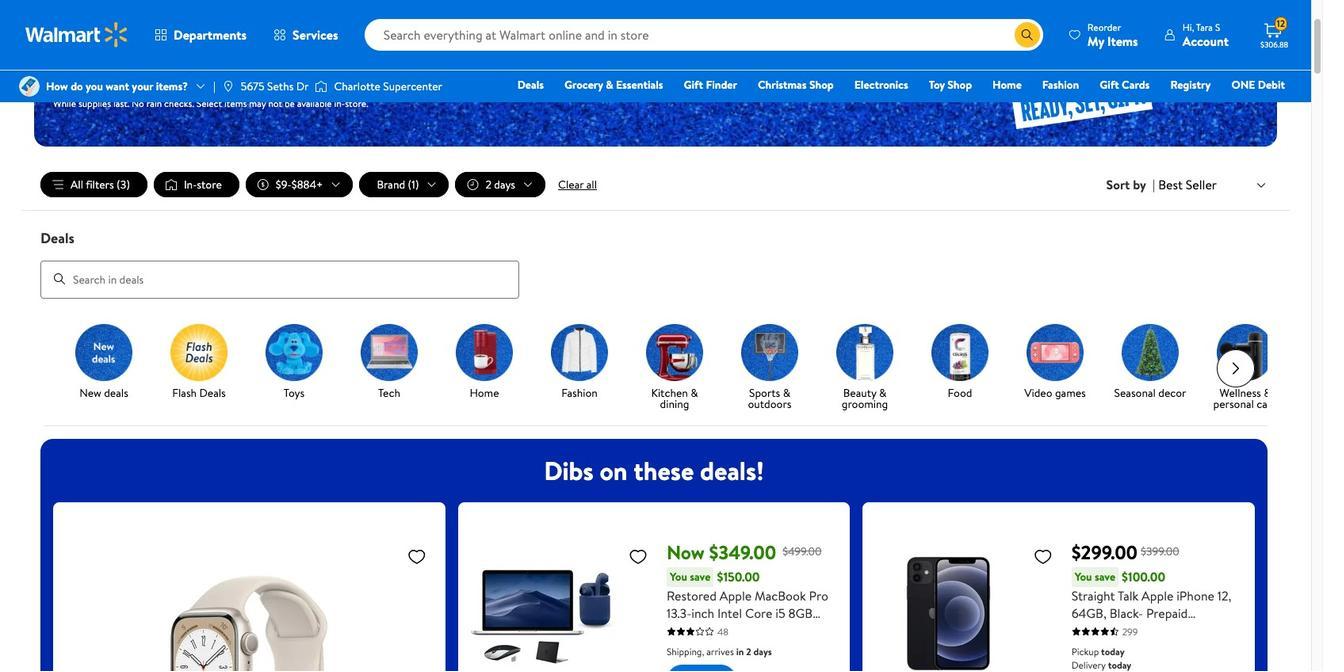 Task type: locate. For each thing, give the bounding box(es) containing it.
shop for toy shop
[[948, 77, 972, 93]]

days right in
[[754, 645, 772, 658]]

you save $100.00 straight talk apple iphone 12, 64gb, black- prepaid smartphone [locked to straight talk]
[[1072, 569, 1232, 657]]

reorder my items
[[1088, 20, 1138, 50]]

you inside 'you save $150.00 restored apple macbook pro 13.3-inch intel core i5 8gb ram 128gb ssd mac os bundle: black case, wireless mouse, bluetooth/wire'
[[670, 569, 687, 585]]

12
[[1277, 17, 1285, 30]]

0 horizontal spatial home link
[[443, 324, 526, 402]]

fashion down shop fashion. image
[[561, 385, 598, 401]]

& inside "wellness & personal care"
[[1264, 385, 1271, 401]]

| up while supplies last. no rain checks. select items may not be available in-store.
[[213, 78, 216, 94]]

2 gift from the left
[[1100, 77, 1119, 93]]

shop right toy
[[948, 77, 972, 93]]

& for essentials
[[606, 77, 613, 93]]

food link
[[919, 324, 1001, 402]]

299
[[1122, 625, 1138, 639]]

deals left grocery
[[517, 77, 544, 93]]

s
[[1215, 20, 1220, 34]]

Walmart Site-Wide search field
[[364, 19, 1043, 51]]

1 vertical spatial straight
[[1072, 639, 1115, 657]]

home
[[993, 77, 1022, 93], [470, 385, 499, 401]]

0 horizontal spatial shop
[[809, 77, 834, 93]]

days
[[494, 177, 515, 193], [754, 645, 772, 658]]

right
[[416, 57, 457, 84]]

1 horizontal spatial home
[[993, 77, 1022, 93]]

$299.00
[[1072, 539, 1138, 566]]

iphone
[[1177, 587, 1215, 605]]

1 horizontal spatial you
[[1075, 569, 1092, 585]]

& for outdoors
[[783, 385, 790, 401]]

deals!
[[700, 453, 764, 488]]

2 horizontal spatial deals
[[517, 77, 544, 93]]

gift left finder at the right of page
[[684, 77, 703, 93]]

& for personal
[[1264, 385, 1271, 401]]

cards
[[1122, 77, 1150, 93]]

games
[[1055, 385, 1086, 401]]

apple inside 'you save $150.00 restored apple macbook pro 13.3-inch intel core i5 8gb ram 128gb ssd mac os bundle: black case, wireless mouse, bluetooth/wire'
[[720, 587, 752, 605]]

these
[[634, 453, 694, 488]]

&
[[606, 77, 613, 93], [691, 385, 698, 401], [783, 385, 790, 401], [879, 385, 887, 401], [1264, 385, 1271, 401]]

0 vertical spatial 2
[[486, 177, 492, 193]]

you for straight
[[1075, 569, 1092, 585]]

brand (1) button
[[359, 172, 449, 197]]

1 horizontal spatial  image
[[315, 78, 328, 94]]

0 horizontal spatial 2
[[486, 177, 492, 193]]

0 horizontal spatial |
[[213, 78, 216, 94]]

items
[[1107, 32, 1138, 50]]

shop right christmas
[[809, 77, 834, 93]]

you inside you save $100.00 straight talk apple iphone 12, 64gb, black- prepaid smartphone [locked to straight talk]
[[1075, 569, 1092, 585]]

care
[[1257, 396, 1278, 412]]

1 vertical spatial deals
[[40, 228, 75, 248]]

walmart black friday deals for days image
[[53, 0, 345, 38], [825, 0, 1277, 147]]

home image
[[456, 324, 513, 381]]

straight left talk
[[1072, 587, 1115, 605]]

$306.88
[[1261, 39, 1288, 50]]

|
[[213, 78, 216, 94], [1153, 176, 1155, 193]]

0 horizontal spatial on
[[170, 57, 191, 84]]

apple down $150.00
[[720, 587, 752, 605]]

gift
[[684, 77, 703, 93], [1100, 77, 1119, 93]]

0 horizontal spatial fashion
[[561, 385, 598, 401]]

& right sports
[[783, 385, 790, 401]]

days left clear
[[494, 177, 515, 193]]

now $349.00 $499.00
[[667, 539, 822, 566]]

1 vertical spatial home link
[[443, 324, 526, 402]]

& right dining
[[691, 385, 698, 401]]

home down home image
[[470, 385, 499, 401]]

supplies
[[78, 97, 111, 110]]

sort by |
[[1106, 176, 1155, 193]]

 image
[[315, 78, 328, 94], [222, 80, 235, 93]]

1 shop from the left
[[809, 77, 834, 93]]

best seller button
[[1155, 174, 1271, 195]]

deals up search image
[[40, 228, 75, 248]]

0 vertical spatial |
[[213, 78, 216, 94]]

1 horizontal spatial on
[[600, 453, 628, 488]]

fashion
[[1042, 77, 1079, 93], [561, 385, 598, 401]]

toys link
[[253, 324, 335, 402]]

1 horizontal spatial days
[[754, 645, 772, 658]]

deals inside 'search field'
[[40, 228, 75, 248]]

1 horizontal spatial shop
[[948, 77, 972, 93]]

0 horizontal spatial save
[[690, 569, 711, 585]]

1 gift from the left
[[684, 77, 703, 93]]

1 vertical spatial on
[[600, 453, 628, 488]]

days inside now $349.00 group
[[754, 645, 772, 658]]

0 horizontal spatial walmart black friday deals for days image
[[53, 0, 345, 38]]

macbook
[[755, 587, 806, 605]]

search icon image
[[1021, 29, 1034, 41]]

pickup
[[1072, 645, 1099, 658]]

& right beauty
[[879, 385, 887, 401]]

deals
[[104, 385, 128, 401]]

1 vertical spatial |
[[1153, 176, 1155, 193]]

 image for 5675 seths dr
[[222, 80, 235, 93]]

0 horizontal spatial deals
[[40, 228, 75, 248]]

& right grocery
[[606, 77, 613, 93]]

finder
[[706, 77, 737, 93]]

0 horizontal spatial gift
[[684, 77, 703, 93]]

1 horizontal spatial save
[[1095, 569, 1116, 585]]

& inside beauty & grooming
[[879, 385, 887, 401]]

days inside 'dropdown button'
[[494, 177, 515, 193]]

deals link
[[510, 76, 551, 94]]

dining
[[660, 396, 689, 412]]

& right wellness
[[1264, 385, 1271, 401]]

save down $299.00
[[1095, 569, 1116, 585]]

beauty
[[843, 385, 877, 401]]

shop wellness and self-care. image
[[1217, 324, 1274, 381]]

in-
[[334, 97, 345, 110]]

rain
[[146, 97, 162, 110]]

0 horizontal spatial days
[[494, 177, 515, 193]]

2 save from the left
[[1095, 569, 1116, 585]]

1 walmart black friday deals for days image from the left
[[53, 0, 345, 38]]

save up restored at the bottom of page
[[690, 569, 711, 585]]

save inside 'you save $150.00 restored apple macbook pro 13.3-inch intel core i5 8gb ram 128gb ssd mac os bundle: black case, wireless mouse, bluetooth/wire'
[[690, 569, 711, 585]]

shop food. image
[[932, 324, 989, 381]]

0 horizontal spatial you
[[670, 569, 687, 585]]

flash deals link
[[158, 324, 240, 402]]

12,
[[1218, 587, 1232, 605]]

new deals
[[79, 385, 128, 401]]

gift left cards at the top right of the page
[[1100, 77, 1119, 93]]

shop kitchen and dining. image
[[646, 324, 703, 381]]

wireless
[[776, 639, 822, 657]]

$9-$884+
[[276, 177, 323, 193]]

pro
[[809, 587, 828, 605]]

1 save from the left
[[690, 569, 711, 585]]

& inside grocery & essentials link
[[606, 77, 613, 93]]

shop video games. image
[[1027, 324, 1084, 381]]

2 vertical spatial deals
[[199, 385, 226, 401]]

kitchen
[[651, 385, 688, 401]]

1 vertical spatial fashion
[[561, 385, 598, 401]]

kitchen & dining link
[[633, 324, 716, 413]]

sports & outdoors link
[[729, 324, 811, 413]]

charlotte supercenter
[[334, 78, 442, 94]]

christmas shop
[[758, 77, 834, 93]]

0 horizontal spatial apple
[[720, 587, 752, 605]]

this
[[461, 57, 492, 84]]

asked
[[330, 57, 377, 84]]

1 vertical spatial 2
[[746, 645, 751, 658]]

0 horizontal spatial fashion link
[[538, 324, 621, 402]]

on right dibs
[[600, 453, 628, 488]]

wellness & personal care link
[[1204, 324, 1287, 413]]

1 you from the left
[[670, 569, 687, 585]]

toy shop link
[[922, 76, 979, 94]]

8gb
[[788, 605, 813, 622]]

you down $299.00
[[1075, 569, 1092, 585]]

2
[[486, 177, 492, 193], [746, 645, 751, 658]]

new deals link
[[63, 324, 145, 402]]

1 horizontal spatial apple
[[1142, 587, 1174, 605]]

0 horizontal spatial home
[[470, 385, 499, 401]]

in
[[736, 645, 744, 658]]

 image up items
[[222, 80, 235, 93]]

dr
[[296, 78, 309, 94]]

2 right in
[[746, 645, 751, 658]]

0 vertical spatial days
[[494, 177, 515, 193]]

2 you from the left
[[1075, 569, 1092, 585]]

seths
[[267, 78, 294, 94]]

shop beauty and grooming. image
[[836, 324, 893, 381]]

 image up available at left
[[315, 78, 328, 94]]

save for straight
[[1095, 569, 1116, 585]]

brand
[[377, 177, 405, 193]]

Search in deals search field
[[40, 261, 519, 299]]

1 vertical spatial days
[[754, 645, 772, 658]]

2 shop from the left
[[948, 77, 972, 93]]

you save $150.00 restored apple macbook pro 13.3-inch intel core i5 8gb ram 128gb ssd mac os bundle: black case, wireless mouse, bluetooth/wire
[[667, 569, 828, 671]]

deals right flash
[[199, 385, 226, 401]]

0 vertical spatial on
[[170, 57, 191, 84]]

1 horizontal spatial gift
[[1100, 77, 1119, 93]]

& inside sports & outdoors
[[783, 385, 790, 401]]

you up restored at the bottom of page
[[670, 569, 687, 585]]

talk]
[[1118, 639, 1143, 657]]

deals
[[517, 77, 544, 93], [40, 228, 75, 248], [199, 385, 226, 401]]

toy
[[929, 77, 945, 93]]

$349.00
[[709, 539, 776, 566]]

| right by
[[1153, 176, 1155, 193]]

restored
[[667, 587, 717, 605]]

fashion left the gift cards
[[1042, 77, 1079, 93]]

2 right (1)
[[486, 177, 492, 193]]

save inside you save $100.00 straight talk apple iphone 12, 64gb, black- prepaid smartphone [locked to straight talk]
[[1095, 569, 1116, 585]]

fashion link
[[1035, 76, 1086, 94], [538, 324, 621, 402]]

1 horizontal spatial 2
[[746, 645, 751, 658]]

while supplies last. no rain checks. select items may not be available in-store.
[[53, 97, 368, 110]]

0 vertical spatial home
[[993, 77, 1022, 93]]

personal
[[1213, 396, 1254, 412]]

add to favorites list, straight talk apple iphone 12, 64gb, black- prepaid smartphone [locked to straight talk] image
[[1034, 547, 1053, 567]]

2 apple from the left
[[1142, 587, 1174, 605]]

1 horizontal spatial |
[[1153, 176, 1155, 193]]

sort
[[1106, 176, 1130, 193]]

 image for charlotte supercenter
[[315, 78, 328, 94]]

savings
[[105, 57, 166, 84]]

Deals search field
[[21, 228, 1290, 299]]

inch
[[692, 605, 714, 622]]

on up "checks."
[[170, 57, 191, 84]]

gift for gift cards
[[1100, 77, 1119, 93]]

& inside kitchen & dining
[[691, 385, 698, 401]]

| inside sort and filter section element
[[1153, 176, 1155, 193]]

 image
[[19, 76, 40, 97]]

store
[[197, 177, 222, 193]]

1 horizontal spatial home link
[[986, 76, 1029, 94]]

Search search field
[[364, 19, 1043, 51]]

apple down '$100.00'
[[1142, 587, 1174, 605]]

available
[[297, 97, 332, 110]]

you
[[86, 78, 103, 94]]

sort and filter section element
[[21, 159, 1290, 210]]

home down search icon
[[993, 77, 1022, 93]]

0 horizontal spatial  image
[[222, 80, 235, 93]]

next slide for chipmodulewithimages list image
[[1217, 349, 1255, 387]]

1 apple from the left
[[720, 587, 752, 605]]

0 vertical spatial straight
[[1072, 587, 1115, 605]]

0 vertical spatial home link
[[986, 76, 1029, 94]]

best seller
[[1158, 176, 1217, 193]]

1 horizontal spatial fashion
[[1042, 77, 1079, 93]]

1 horizontal spatial fashion link
[[1035, 76, 1086, 94]]

straight down 64gb,
[[1072, 639, 1115, 657]]

48
[[717, 625, 729, 639]]

1 horizontal spatial deals
[[199, 385, 226, 401]]

1 horizontal spatial walmart black friday deals for days image
[[825, 0, 1277, 147]]

arrives
[[707, 645, 734, 658]]

save for restored
[[690, 569, 711, 585]]

1 vertical spatial fashion link
[[538, 324, 621, 402]]



Task type: describe. For each thing, give the bounding box(es) containing it.
grocery & essentials
[[565, 77, 663, 93]]

gift for gift finder
[[684, 77, 703, 93]]

$499.00
[[783, 544, 822, 560]]

shop for christmas shop
[[809, 77, 834, 93]]

grocery
[[565, 77, 603, 93]]

one debit link
[[1224, 76, 1292, 94]]

all
[[586, 177, 597, 193]]

shipping, arrives in 2 days
[[667, 645, 772, 658]]

black
[[711, 639, 740, 657]]

how do you want your items?
[[46, 78, 188, 94]]

$150.00
[[717, 569, 760, 586]]

clear all button
[[552, 172, 603, 197]]

debit
[[1258, 77, 1285, 93]]

flash deals image
[[170, 324, 228, 381]]

2 inside 'dropdown button'
[[486, 177, 492, 193]]

0 vertical spatial deals
[[517, 77, 544, 93]]

do
[[71, 78, 83, 94]]

mouse,
[[667, 657, 706, 671]]

christmas shop link
[[751, 76, 841, 94]]

video games link
[[1014, 324, 1096, 402]]

grooming
[[842, 396, 888, 412]]

be
[[285, 97, 295, 110]]

new deals image
[[75, 324, 132, 381]]

you for restored
[[670, 569, 687, 585]]

$399.00
[[1141, 544, 1179, 560]]

want
[[106, 78, 129, 94]]

christmas
[[758, 77, 807, 93]]

talk
[[1118, 587, 1139, 605]]

outdoors
[[748, 396, 792, 412]]

core
[[745, 605, 773, 622]]

2 straight from the top
[[1072, 639, 1115, 657]]

shop holiday decor. image
[[1122, 324, 1179, 381]]

new
[[79, 385, 101, 401]]

while
[[53, 97, 76, 110]]

electronics link
[[847, 76, 915, 94]]

way.
[[496, 57, 532, 84]]

wellness & personal care
[[1213, 385, 1278, 412]]

beauty & grooming
[[842, 385, 888, 412]]

13.3-
[[667, 605, 692, 622]]

clear
[[558, 177, 584, 193]]

walmart image
[[25, 22, 128, 48]]

supercenter
[[383, 78, 442, 94]]

in-
[[184, 177, 197, 193]]

0 vertical spatial fashion link
[[1035, 76, 1086, 94]]

items
[[224, 97, 247, 110]]

not
[[268, 97, 282, 110]]

major savings on everything they asked for, right this way.
[[53, 57, 532, 84]]

tech
[[378, 385, 400, 401]]

departments
[[174, 26, 247, 44]]

2 inside now $349.00 group
[[746, 645, 751, 658]]

beauty & grooming link
[[824, 324, 906, 413]]

prepaid
[[1146, 605, 1188, 622]]

in-store button
[[154, 172, 239, 197]]

how
[[46, 78, 68, 94]]

by
[[1133, 176, 1146, 193]]

1 vertical spatial home
[[470, 385, 499, 401]]

checks.
[[164, 97, 194, 110]]

grocery & essentials link
[[557, 76, 670, 94]]

hi,
[[1183, 20, 1194, 34]]

your
[[132, 78, 153, 94]]

tara
[[1196, 20, 1213, 34]]

mac
[[762, 622, 785, 639]]

services
[[293, 26, 338, 44]]

seasonal decor link
[[1109, 324, 1192, 402]]

ram
[[667, 622, 694, 639]]

shop fashion. image
[[551, 324, 608, 381]]

64gb,
[[1072, 605, 1107, 622]]

walmart+ link
[[1231, 98, 1292, 116]]

everything
[[196, 57, 285, 84]]

2 walmart black friday deals for days image from the left
[[825, 0, 1277, 147]]

gift cards
[[1100, 77, 1150, 93]]

tech link
[[348, 324, 430, 402]]

(3)
[[117, 177, 130, 193]]

departments button
[[141, 16, 260, 54]]

all filters (3)
[[71, 177, 130, 193]]

now $349.00 group
[[471, 515, 837, 671]]

gift finder link
[[677, 76, 744, 94]]

one debit walmart+
[[1232, 77, 1285, 115]]

dibs
[[544, 453, 594, 488]]

items?
[[156, 78, 188, 94]]

& for grooming
[[879, 385, 887, 401]]

add to favorites list, apple watch series 8 gps 41mm starlight aluminum case with starlight sport band - s/m image
[[407, 547, 426, 567]]

may
[[249, 97, 266, 110]]

gift finder
[[684, 77, 737, 93]]

account
[[1183, 32, 1229, 50]]

& for dining
[[691, 385, 698, 401]]

decor
[[1158, 385, 1186, 401]]

last.
[[113, 97, 129, 110]]

essentials
[[616, 77, 663, 93]]

shop sports and outdoors. image
[[741, 324, 798, 381]]

hi, tara s account
[[1183, 20, 1229, 50]]

search image
[[53, 273, 66, 286]]

intel
[[718, 605, 742, 622]]

add to favorites list, restored apple macbook pro 13.3-inch intel core i5 8gb ram 128gb ssd mac os bundle: black case, wireless mouse, bluetooth/wireless airbuds by certified 2 day express (refurbished) image
[[629, 547, 648, 567]]

video
[[1024, 385, 1052, 401]]

1 straight from the top
[[1072, 587, 1115, 605]]

all
[[71, 177, 83, 193]]

charlotte
[[334, 78, 380, 94]]

0 vertical spatial fashion
[[1042, 77, 1079, 93]]

apple inside you save $100.00 straight talk apple iphone 12, 64gb, black- prepaid smartphone [locked to straight talk]
[[1142, 587, 1174, 605]]

seasonal
[[1114, 385, 1156, 401]]

seasonal decor
[[1114, 385, 1186, 401]]

seller
[[1186, 176, 1217, 193]]

store.
[[345, 97, 368, 110]]

shop tech. image
[[361, 324, 418, 381]]

gift cards link
[[1093, 76, 1157, 94]]

bundle:
[[667, 639, 708, 657]]

shop toys. image
[[266, 324, 323, 381]]



Task type: vqa. For each thing, say whether or not it's contained in the screenshot.
the bottommost 'x'
no



